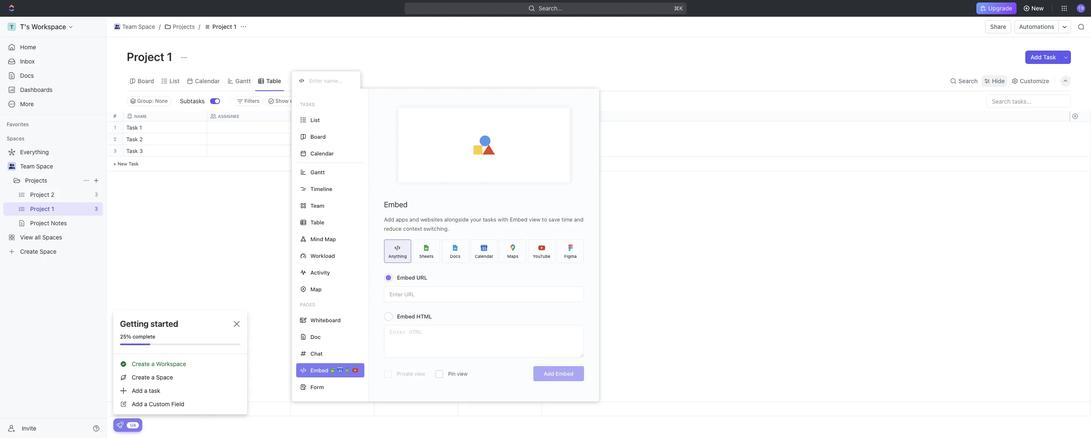 Task type: locate. For each thing, give the bounding box(es) containing it.
projects link
[[162, 22, 197, 32], [25, 174, 80, 188]]

1 horizontal spatial projects
[[173, 23, 195, 30]]

a up create a space
[[151, 361, 155, 368]]

1 vertical spatial team space link
[[20, 160, 101, 173]]

task up customize
[[1044, 54, 1057, 61]]

1 vertical spatial new
[[118, 161, 127, 167]]

2 horizontal spatial calendar
[[475, 254, 494, 259]]

1 to do cell from the top
[[291, 134, 375, 145]]

row group containing 1 2 3
[[107, 122, 123, 172]]

1 horizontal spatial map
[[325, 236, 336, 243]]

view left save
[[529, 216, 541, 223]]

0 horizontal spatial and
[[410, 216, 419, 223]]

1 vertical spatial map
[[311, 286, 322, 293]]

0 horizontal spatial project 1
[[127, 50, 175, 64]]

1 vertical spatial team
[[20, 163, 35, 170]]

create a workspace
[[132, 361, 186, 368]]

docs
[[20, 72, 34, 79], [450, 254, 461, 259]]

and
[[410, 216, 419, 223], [574, 216, 584, 223]]

‎task down ‎task 1
[[126, 136, 138, 143]]

board down tasks at left top
[[311, 133, 326, 140]]

view right private
[[415, 371, 425, 378]]

1 horizontal spatial team space
[[122, 23, 155, 30]]

0 vertical spatial task
[[1044, 54, 1057, 61]]

1 vertical spatial gantt
[[311, 169, 325, 176]]

new down task 3
[[118, 161, 127, 167]]

0 horizontal spatial team
[[20, 163, 35, 170]]

embed for embed html
[[397, 314, 415, 320]]

space down the create a workspace
[[156, 374, 173, 381]]

2 for 1
[[114, 136, 117, 142]]

2 vertical spatial space
[[156, 374, 173, 381]]

task for add task
[[1044, 54, 1057, 61]]

1 horizontal spatial and
[[574, 216, 584, 223]]

3 left task 3
[[114, 148, 117, 154]]

add task
[[1031, 54, 1057, 61]]

0 horizontal spatial gantt
[[236, 77, 251, 84]]

add task button
[[1026, 51, 1062, 64]]

add for add a task
[[132, 388, 143, 395]]

1 vertical spatial to do cell
[[291, 145, 375, 157]]

cell
[[207, 122, 291, 133], [291, 122, 375, 133], [375, 122, 458, 133], [207, 134, 291, 145], [375, 134, 458, 145], [207, 145, 291, 157], [375, 145, 458, 157]]

user group image
[[115, 25, 120, 29]]

0 vertical spatial to
[[296, 137, 302, 142]]

grid
[[107, 111, 1092, 417]]

invite
[[22, 425, 36, 432]]

2 do from the top
[[304, 149, 311, 154]]

0 vertical spatial list
[[170, 77, 180, 84]]

show
[[276, 98, 289, 104]]

0 horizontal spatial space
[[36, 163, 53, 170]]

1 vertical spatial to
[[296, 149, 302, 154]]

‎task for ‎task 1
[[126, 124, 138, 131]]

table
[[266, 77, 281, 84], [311, 219, 325, 226]]

tasks
[[483, 216, 497, 223]]

0 horizontal spatial docs
[[20, 72, 34, 79]]

figma
[[565, 254, 577, 259]]

gantt left table link
[[236, 77, 251, 84]]

1 vertical spatial space
[[36, 163, 53, 170]]

1 vertical spatial to do
[[296, 149, 311, 154]]

project 1 link
[[202, 22, 239, 32]]

3 down ‎task 2
[[139, 148, 143, 154]]

calendar up subtasks button at the top of the page
[[195, 77, 220, 84]]

1 vertical spatial docs
[[450, 254, 461, 259]]

automations button
[[1016, 21, 1059, 33]]

2 to do cell from the top
[[291, 145, 375, 157]]

new inside button
[[1032, 5, 1044, 12]]

1 vertical spatial team space
[[20, 163, 53, 170]]

0 horizontal spatial project
[[127, 50, 164, 64]]

/
[[159, 23, 161, 30], [199, 23, 200, 30]]

2 ‎task from the top
[[126, 136, 138, 143]]

and up context
[[410, 216, 419, 223]]

create for create a workspace
[[132, 361, 150, 368]]

list up subtasks button at the top of the page
[[170, 77, 180, 84]]

3
[[139, 148, 143, 154], [114, 148, 117, 154]]

0 horizontal spatial projects
[[25, 177, 47, 184]]

mind map
[[311, 236, 336, 243]]

1 horizontal spatial table
[[311, 219, 325, 226]]

1 horizontal spatial board
[[311, 133, 326, 140]]

time
[[562, 216, 573, 223]]

to for ‎task 2
[[296, 137, 302, 142]]

apps
[[396, 216, 408, 223]]

2 to do from the top
[[296, 149, 311, 154]]

docs right sheets
[[450, 254, 461, 259]]

new for new task
[[118, 161, 127, 167]]

a for workspace
[[151, 361, 155, 368]]

0 vertical spatial table
[[266, 77, 281, 84]]

0 horizontal spatial 2
[[114, 136, 117, 142]]

new
[[1032, 5, 1044, 12], [118, 161, 127, 167]]

add
[[1031, 54, 1042, 61], [384, 216, 394, 223], [544, 371, 554, 378], [132, 388, 143, 395], [132, 401, 143, 408]]

create up create a space
[[132, 361, 150, 368]]

Search tasks... text field
[[987, 95, 1071, 108]]

press space to select this row. row
[[107, 122, 123, 134], [123, 122, 542, 135], [107, 134, 123, 145], [123, 134, 542, 147], [107, 145, 123, 157], [123, 145, 542, 158], [123, 403, 542, 417]]

view button
[[292, 75, 319, 87]]

docs inside sidebar "navigation"
[[20, 72, 34, 79]]

1
[[234, 23, 237, 30], [167, 50, 173, 64], [139, 124, 142, 131], [114, 125, 116, 130]]

1 vertical spatial ‎task
[[126, 136, 138, 143]]

‎task up ‎task 2
[[126, 124, 138, 131]]

2 create from the top
[[132, 374, 150, 381]]

0 horizontal spatial table
[[266, 77, 281, 84]]

0 vertical spatial to do
[[296, 137, 311, 142]]

space right user group icon on the top
[[36, 163, 53, 170]]

2 up task 3
[[139, 136, 143, 143]]

new inside grid
[[118, 161, 127, 167]]

0 vertical spatial team space
[[122, 23, 155, 30]]

0 vertical spatial project 1
[[213, 23, 237, 30]]

0 horizontal spatial view
[[415, 371, 425, 378]]

subtasks
[[180, 98, 205, 105]]

calendar
[[195, 77, 220, 84], [311, 150, 334, 157], [475, 254, 494, 259]]

2 vertical spatial to
[[542, 216, 547, 223]]

share button
[[986, 20, 1012, 33]]

1 vertical spatial do
[[304, 149, 311, 154]]

row
[[123, 111, 542, 122]]

do down tasks at left top
[[304, 137, 311, 142]]

view right pin
[[457, 371, 468, 378]]

board left list link
[[138, 77, 154, 84]]

0 vertical spatial docs
[[20, 72, 34, 79]]

1 horizontal spatial projects link
[[162, 22, 197, 32]]

row group containing ‎task 1
[[123, 122, 542, 172]]

sidebar navigation
[[0, 17, 107, 439]]

embed inside add embed button
[[556, 371, 574, 378]]

project 1
[[213, 23, 237, 30], [127, 50, 175, 64]]

1 horizontal spatial /
[[199, 23, 200, 30]]

team right user group image
[[122, 23, 137, 30]]

table up the mind
[[311, 219, 325, 226]]

0 horizontal spatial team space
[[20, 163, 53, 170]]

to inside add apps and websites alongside your tasks with embed view to save time and reduce context switching.
[[542, 216, 547, 223]]

team space right user group image
[[122, 23, 155, 30]]

view for private view
[[415, 371, 425, 378]]

0 vertical spatial space
[[138, 23, 155, 30]]

mind
[[311, 236, 323, 243]]

team inside sidebar "navigation"
[[20, 163, 35, 170]]

new for new
[[1032, 5, 1044, 12]]

25%
[[120, 334, 131, 340]]

team right user group icon on the top
[[20, 163, 35, 170]]

0 vertical spatial do
[[304, 137, 311, 142]]

2 horizontal spatial view
[[529, 216, 541, 223]]

task down task 3
[[129, 161, 139, 167]]

and right time
[[574, 216, 584, 223]]

space
[[138, 23, 155, 30], [36, 163, 53, 170], [156, 374, 173, 381]]

calendar left maps in the bottom left of the page
[[475, 254, 494, 259]]

0 horizontal spatial calendar
[[195, 77, 220, 84]]

1 to do from the top
[[296, 137, 311, 142]]

1 horizontal spatial list
[[311, 117, 320, 123]]

docs down 'inbox'
[[20, 72, 34, 79]]

0 vertical spatial new
[[1032, 5, 1044, 12]]

list down tasks at left top
[[311, 117, 320, 123]]

1 inside press space to select this row. row
[[139, 124, 142, 131]]

sheets
[[420, 254, 434, 259]]

1 vertical spatial project 1
[[127, 50, 175, 64]]

0 vertical spatial projects link
[[162, 22, 197, 32]]

search...
[[539, 5, 563, 12]]

1 horizontal spatial new
[[1032, 5, 1044, 12]]

1 horizontal spatial gantt
[[311, 169, 325, 176]]

websites
[[421, 216, 443, 223]]

0 vertical spatial create
[[132, 361, 150, 368]]

0 vertical spatial map
[[325, 236, 336, 243]]

add for add embed
[[544, 371, 554, 378]]

team space right user group icon on the top
[[20, 163, 53, 170]]

inbox link
[[3, 55, 103, 68]]

calendar up timeline
[[311, 150, 334, 157]]

alongside
[[445, 216, 469, 223]]

1 vertical spatial create
[[132, 374, 150, 381]]

project
[[213, 23, 232, 30], [127, 50, 164, 64]]

tree containing team space
[[3, 146, 103, 259]]

1 vertical spatial table
[[311, 219, 325, 226]]

embed
[[384, 201, 408, 209], [510, 216, 528, 223], [397, 275, 415, 281], [397, 314, 415, 320], [556, 371, 574, 378]]

doc
[[311, 334, 321, 341]]

gantt up timeline
[[311, 169, 325, 176]]

2 vertical spatial task
[[129, 161, 139, 167]]

automations
[[1020, 23, 1055, 30]]

a down add a task
[[144, 401, 147, 408]]

field
[[171, 401, 184, 408]]

projects
[[173, 23, 195, 30], [25, 177, 47, 184]]

create for create a space
[[132, 374, 150, 381]]

do up timeline
[[304, 149, 311, 154]]

1 horizontal spatial 2
[[139, 136, 143, 143]]

0 vertical spatial to do cell
[[291, 134, 375, 145]]

Enter HTML text field
[[385, 326, 584, 358]]

task inside press space to select this row. row
[[126, 148, 138, 154]]

press space to select this row. row containing task 3
[[123, 145, 542, 158]]

create
[[132, 361, 150, 368], [132, 374, 150, 381]]

to do cell
[[291, 134, 375, 145], [291, 145, 375, 157]]

press space to select this row. row containing 3
[[107, 145, 123, 157]]

Enter URL text field
[[385, 287, 584, 302]]

add a task
[[132, 388, 160, 395]]

Enter name... field
[[309, 77, 354, 85]]

1 horizontal spatial project
[[213, 23, 232, 30]]

0 horizontal spatial new
[[118, 161, 127, 167]]

press space to select this row. row containing 1
[[107, 122, 123, 134]]

private
[[397, 371, 413, 378]]

1 horizontal spatial team space link
[[112, 22, 157, 32]]

2 inside 1 2 3
[[114, 136, 117, 142]]

table up show at the top left of the page
[[266, 77, 281, 84]]

new up automations
[[1032, 5, 1044, 12]]

#
[[113, 113, 117, 119]]

a left task
[[144, 388, 147, 395]]

1 vertical spatial task
[[126, 148, 138, 154]]

0 vertical spatial gantt
[[236, 77, 251, 84]]

add a custom field
[[132, 401, 184, 408]]

2 horizontal spatial space
[[156, 374, 173, 381]]

1 horizontal spatial view
[[457, 371, 468, 378]]

gantt
[[236, 77, 251, 84], [311, 169, 325, 176]]

to do for ‎task 2
[[296, 137, 311, 142]]

1 and from the left
[[410, 216, 419, 223]]

tree
[[3, 146, 103, 259]]

view
[[529, 216, 541, 223], [415, 371, 425, 378], [457, 371, 468, 378]]

1 vertical spatial calendar
[[311, 150, 334, 157]]

view
[[303, 77, 316, 84]]

2 vertical spatial team
[[311, 202, 325, 209]]

timeline
[[311, 186, 333, 192]]

calendar link
[[193, 75, 220, 87]]

team
[[122, 23, 137, 30], [20, 163, 35, 170], [311, 202, 325, 209]]

task for new task
[[129, 161, 139, 167]]

2
[[139, 136, 143, 143], [114, 136, 117, 142]]

team space link
[[112, 22, 157, 32], [20, 160, 101, 173]]

a up task
[[151, 374, 155, 381]]

task inside button
[[1044, 54, 1057, 61]]

home link
[[3, 41, 103, 54]]

add inside add apps and websites alongside your tasks with embed view to save time and reduce context switching.
[[384, 216, 394, 223]]

0 horizontal spatial projects link
[[25, 174, 80, 188]]

1 create from the top
[[132, 361, 150, 368]]

2 vertical spatial calendar
[[475, 254, 494, 259]]

2 horizontal spatial team
[[311, 202, 325, 209]]

table link
[[265, 75, 281, 87]]

2 left ‎task 2
[[114, 136, 117, 142]]

subtasks button
[[177, 95, 210, 108]]

map down activity
[[311, 286, 322, 293]]

1 do from the top
[[304, 137, 311, 142]]

user group image
[[9, 164, 15, 169]]

task down ‎task 2
[[126, 148, 138, 154]]

show closed button
[[265, 96, 310, 106]]

team down timeline
[[311, 202, 325, 209]]

tasks
[[300, 102, 315, 107]]

map right the mind
[[325, 236, 336, 243]]

1 vertical spatial projects
[[25, 177, 47, 184]]

0 vertical spatial team
[[122, 23, 137, 30]]

board link
[[136, 75, 154, 87]]

embed url
[[397, 275, 427, 281]]

1 vertical spatial projects link
[[25, 174, 80, 188]]

0 horizontal spatial board
[[138, 77, 154, 84]]

0 vertical spatial board
[[138, 77, 154, 84]]

press space to select this row. row containing ‎task 1
[[123, 122, 542, 135]]

1 ‎task from the top
[[126, 124, 138, 131]]

row group
[[107, 122, 123, 172], [123, 122, 542, 172], [1070, 122, 1091, 172], [1070, 403, 1091, 417]]

0 vertical spatial ‎task
[[126, 124, 138, 131]]

0 horizontal spatial map
[[311, 286, 322, 293]]

create up add a task
[[132, 374, 150, 381]]

1 horizontal spatial 3
[[139, 148, 143, 154]]

1 horizontal spatial calendar
[[311, 150, 334, 157]]

0 horizontal spatial /
[[159, 23, 161, 30]]

space right user group image
[[138, 23, 155, 30]]

1 horizontal spatial docs
[[450, 254, 461, 259]]

add for add a custom field
[[132, 401, 143, 408]]



Task type: describe. For each thing, give the bounding box(es) containing it.
view for pin view
[[457, 371, 468, 378]]

customize button
[[1010, 75, 1052, 87]]

hide
[[993, 77, 1005, 84]]

form
[[311, 384, 324, 391]]

1 horizontal spatial team
[[122, 23, 137, 30]]

close image
[[234, 321, 240, 327]]

embed for embed
[[384, 201, 408, 209]]

search button
[[948, 75, 981, 87]]

maps
[[508, 254, 519, 259]]

complete
[[133, 334, 155, 340]]

spaces
[[7, 136, 24, 142]]

youtube
[[533, 254, 551, 259]]

new task
[[118, 161, 139, 167]]

switching.
[[424, 226, 449, 232]]

customize
[[1020, 77, 1050, 84]]

list link
[[168, 75, 180, 87]]

view inside add apps and websites alongside your tasks with embed view to save time and reduce context switching.
[[529, 216, 541, 223]]

1 horizontal spatial project 1
[[213, 23, 237, 30]]

team space inside sidebar "navigation"
[[20, 163, 53, 170]]

dashboards
[[20, 86, 53, 93]]

add for add apps and websites alongside your tasks with embed view to save time and reduce context switching.
[[384, 216, 394, 223]]

add apps and websites alongside your tasks with embed view to save time and reduce context switching.
[[384, 216, 584, 232]]

pages
[[300, 302, 315, 308]]

show closed
[[276, 98, 306, 104]]

add for add task
[[1031, 54, 1042, 61]]

workload
[[311, 253, 335, 259]]

with
[[498, 216, 509, 223]]

‎task 1
[[126, 124, 142, 131]]

getting started
[[120, 319, 178, 329]]

to for task 3
[[296, 149, 302, 154]]

pin view
[[448, 371, 468, 378]]

0 vertical spatial project
[[213, 23, 232, 30]]

workspace
[[156, 361, 186, 368]]

1 horizontal spatial space
[[138, 23, 155, 30]]

dashboards link
[[3, 83, 103, 97]]

add embed
[[544, 371, 574, 378]]

upgrade
[[989, 5, 1013, 12]]

chat
[[311, 351, 323, 357]]

activity
[[311, 269, 330, 276]]

0 horizontal spatial list
[[170, 77, 180, 84]]

press space to select this row. row containing 2
[[107, 134, 123, 145]]

upgrade link
[[977, 3, 1017, 14]]

create a space
[[132, 374, 173, 381]]

embed inside add apps and websites alongside your tasks with embed view to save time and reduce context switching.
[[510, 216, 528, 223]]

closed
[[290, 98, 306, 104]]

anything
[[389, 254, 407, 259]]

home
[[20, 44, 36, 51]]

whiteboard
[[311, 317, 341, 324]]

gantt link
[[234, 75, 251, 87]]

private view
[[397, 371, 425, 378]]

a for custom
[[144, 401, 147, 408]]

1/4
[[130, 423, 136, 428]]

‎task 2
[[126, 136, 143, 143]]

task
[[149, 388, 160, 395]]

0 vertical spatial team space link
[[112, 22, 157, 32]]

0 horizontal spatial team space link
[[20, 160, 101, 173]]

do for task 3
[[304, 149, 311, 154]]

inbox
[[20, 58, 35, 65]]

view button
[[292, 71, 319, 91]]

new button
[[1020, 2, 1049, 15]]

getting
[[120, 319, 149, 329]]

a for task
[[144, 388, 147, 395]]

grid containing ‎task 1
[[107, 111, 1092, 417]]

do for ‎task 2
[[304, 137, 311, 142]]

embed for embed url
[[397, 275, 415, 281]]

1 2 3
[[114, 125, 117, 154]]

‎task for ‎task 2
[[126, 136, 138, 143]]

a for space
[[151, 374, 155, 381]]

onboarding checklist button element
[[117, 422, 123, 429]]

table inside table link
[[266, 77, 281, 84]]

started
[[151, 319, 178, 329]]

context
[[403, 226, 422, 232]]

html
[[417, 314, 432, 320]]

url
[[417, 275, 427, 281]]

favorites button
[[3, 120, 32, 130]]

to do for task 3
[[296, 149, 311, 154]]

task 3
[[126, 148, 143, 154]]

board inside 'link'
[[138, 77, 154, 84]]

0 horizontal spatial 3
[[114, 148, 117, 154]]

save
[[549, 216, 560, 223]]

1 inside 1 2 3
[[114, 125, 116, 130]]

⌘k
[[674, 5, 684, 12]]

space inside sidebar "navigation"
[[36, 163, 53, 170]]

to do cell for ‎task 2
[[291, 134, 375, 145]]

favorites
[[7, 121, 29, 128]]

25% complete
[[120, 334, 155, 340]]

embed html
[[397, 314, 432, 320]]

tree inside sidebar "navigation"
[[3, 146, 103, 259]]

projects inside sidebar "navigation"
[[25, 177, 47, 184]]

1 vertical spatial board
[[311, 133, 326, 140]]

1 vertical spatial project
[[127, 50, 164, 64]]

add embed button
[[534, 367, 584, 382]]

search
[[959, 77, 978, 84]]

0 vertical spatial projects
[[173, 23, 195, 30]]

docs link
[[3, 69, 103, 82]]

pin
[[448, 371, 456, 378]]

2 for ‎task
[[139, 136, 143, 143]]

custom
[[149, 401, 170, 408]]

your
[[470, 216, 482, 223]]

to do cell for task 3
[[291, 145, 375, 157]]

press space to select this row. row containing ‎task 2
[[123, 134, 542, 147]]

2 / from the left
[[199, 23, 200, 30]]

2 and from the left
[[574, 216, 584, 223]]

1 vertical spatial list
[[311, 117, 320, 123]]

onboarding checklist button image
[[117, 422, 123, 429]]

3 inside press space to select this row. row
[[139, 148, 143, 154]]

1 / from the left
[[159, 23, 161, 30]]

0 vertical spatial calendar
[[195, 77, 220, 84]]

reduce
[[384, 226, 402, 232]]

hide button
[[983, 75, 1008, 87]]



Task type: vqa. For each thing, say whether or not it's contained in the screenshot.
Custom's a
yes



